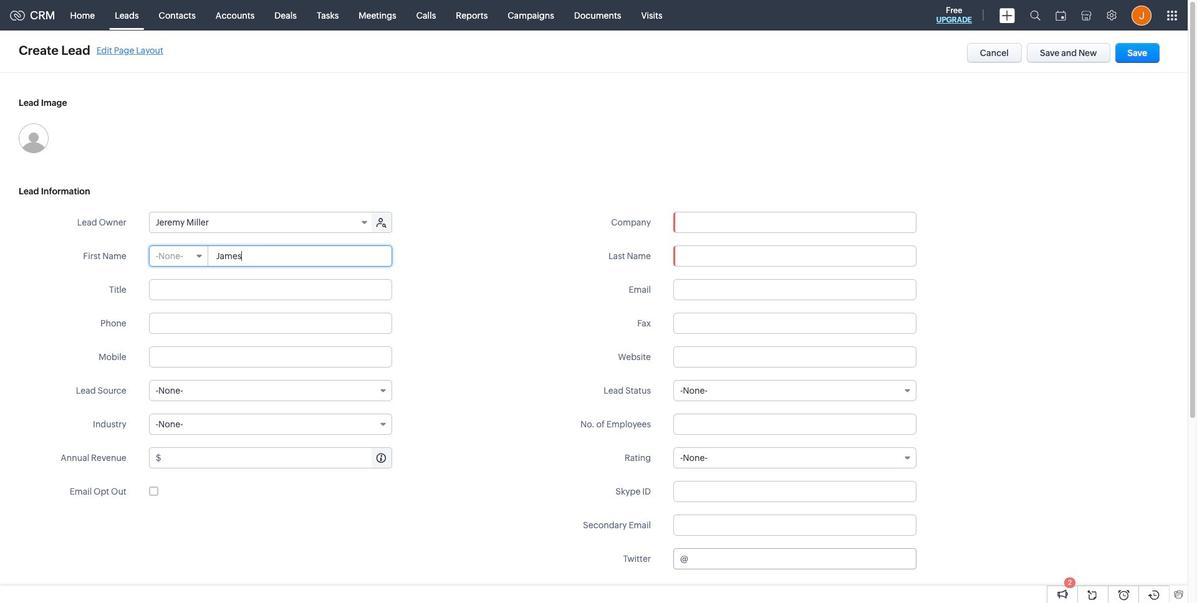 Task type: describe. For each thing, give the bounding box(es) containing it.
profile image
[[1132, 5, 1152, 25]]

create menu element
[[993, 0, 1023, 30]]

profile element
[[1125, 0, 1160, 30]]

create menu image
[[1000, 8, 1016, 23]]

logo image
[[10, 10, 25, 20]]

search element
[[1023, 0, 1049, 31]]



Task type: locate. For each thing, give the bounding box(es) containing it.
calendar image
[[1056, 10, 1067, 20]]

None text field
[[674, 246, 917, 267], [209, 246, 392, 266], [149, 280, 392, 301], [674, 280, 917, 301], [149, 313, 392, 334], [149, 347, 392, 368], [674, 347, 917, 368], [674, 414, 917, 435], [163, 449, 392, 469], [674, 482, 917, 503], [674, 515, 917, 537], [674, 246, 917, 267], [209, 246, 392, 266], [149, 280, 392, 301], [674, 280, 917, 301], [149, 313, 392, 334], [149, 347, 392, 368], [674, 347, 917, 368], [674, 414, 917, 435], [163, 449, 392, 469], [674, 482, 917, 503], [674, 515, 917, 537]]

None text field
[[674, 313, 917, 334], [691, 550, 917, 570], [674, 313, 917, 334], [691, 550, 917, 570]]

None field
[[150, 213, 373, 233], [674, 213, 917, 233], [150, 246, 208, 266], [149, 381, 392, 402], [674, 381, 917, 402], [149, 414, 392, 435], [674, 448, 917, 469], [150, 213, 373, 233], [674, 213, 917, 233], [150, 246, 208, 266], [149, 381, 392, 402], [674, 381, 917, 402], [149, 414, 392, 435], [674, 448, 917, 469]]

image image
[[19, 124, 49, 153]]

search image
[[1031, 10, 1041, 21]]



Task type: vqa. For each thing, say whether or not it's contained in the screenshot.
Filter in the DROPDOWN BUTTON
no



